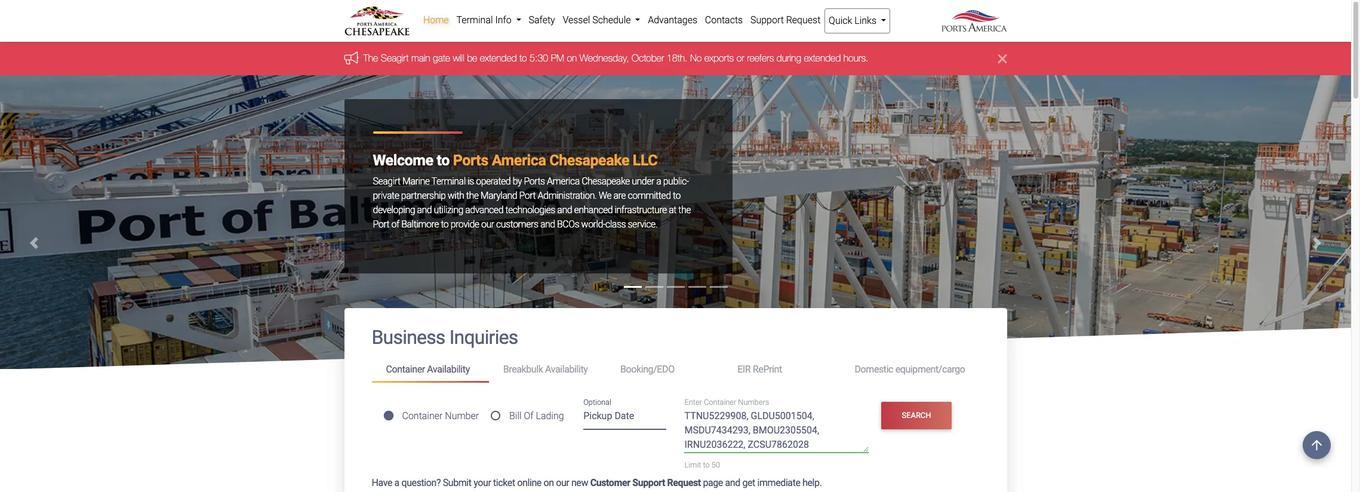 Task type: locate. For each thing, give the bounding box(es) containing it.
extended right be
[[480, 53, 517, 64]]

a
[[657, 176, 662, 187], [395, 477, 400, 488]]

1 horizontal spatial america
[[547, 176, 580, 187]]

port left of
[[373, 219, 390, 230]]

pm
[[551, 53, 565, 64]]

our left new
[[556, 477, 570, 488]]

on right online
[[544, 477, 554, 488]]

1 horizontal spatial support
[[751, 14, 784, 26]]

submit
[[443, 477, 472, 488]]

0 vertical spatial america
[[492, 152, 546, 169]]

extended right during
[[804, 53, 841, 64]]

chesapeake
[[550, 152, 630, 169], [582, 176, 630, 187]]

or
[[737, 53, 745, 64]]

1 vertical spatial seagirt
[[373, 176, 401, 187]]

seagirt
[[381, 53, 409, 64], [373, 176, 401, 187]]

1 vertical spatial request
[[668, 477, 701, 488]]

go to top image
[[1304, 431, 1332, 459]]

0 horizontal spatial ports
[[453, 152, 489, 169]]

and down partnership
[[417, 204, 432, 216]]

0 vertical spatial support
[[751, 14, 784, 26]]

seagirt right the
[[381, 53, 409, 64]]

1 extended from the left
[[480, 53, 517, 64]]

vessel
[[563, 14, 590, 26]]

0 horizontal spatial a
[[395, 477, 400, 488]]

0 horizontal spatial america
[[492, 152, 546, 169]]

america up administration.
[[547, 176, 580, 187]]

terminal info
[[457, 14, 514, 26]]

port up the 'technologies'
[[520, 190, 536, 201]]

container for container number
[[402, 410, 443, 422]]

container right enter
[[704, 398, 737, 407]]

terminal
[[457, 14, 493, 26], [432, 176, 466, 187]]

1 horizontal spatial ports
[[524, 176, 545, 187]]

to inside alert
[[520, 53, 527, 64]]

0 vertical spatial seagirt
[[381, 53, 409, 64]]

domestic equipment/cargo link
[[841, 359, 980, 381]]

request left quick
[[787, 14, 821, 26]]

ticket
[[493, 477, 515, 488]]

october
[[632, 53, 665, 64]]

0 vertical spatial request
[[787, 14, 821, 26]]

will
[[453, 53, 465, 64]]

bullhorn image
[[344, 51, 364, 64]]

gate
[[433, 53, 450, 64]]

0 horizontal spatial the
[[466, 190, 479, 201]]

ports right by
[[524, 176, 545, 187]]

home
[[424, 14, 449, 26]]

and
[[417, 204, 432, 216], [558, 204, 572, 216], [541, 219, 555, 230], [726, 477, 741, 488]]

america up by
[[492, 152, 546, 169]]

number
[[445, 410, 479, 422]]

1 horizontal spatial port
[[520, 190, 536, 201]]

0 vertical spatial on
[[567, 53, 577, 64]]

0 horizontal spatial support
[[633, 477, 665, 488]]

terminal left info
[[457, 14, 493, 26]]

0 horizontal spatial our
[[482, 219, 494, 230]]

a right have
[[395, 477, 400, 488]]

equipment/cargo
[[896, 364, 966, 375]]

eir reprint link
[[724, 359, 841, 381]]

ports up is on the left top of page
[[453, 152, 489, 169]]

1 vertical spatial support
[[633, 477, 665, 488]]

request
[[787, 14, 821, 26], [668, 477, 701, 488]]

availability down business inquiries
[[427, 364, 470, 375]]

operated
[[476, 176, 511, 187]]

ports inside seagirt marine terminal is operated by ports america chesapeake under a public- private partnership with the maryland port administration.                         we are committed to developing and utilizing advanced technologies and enhanced infrastructure at the port of baltimore to provide                         our customers and bcos world-class service.
[[524, 176, 545, 187]]

1 availability from the left
[[427, 364, 470, 375]]

a inside seagirt marine terminal is operated by ports america chesapeake under a public- private partnership with the maryland port administration.                         we are committed to developing and utilizing advanced technologies and enhanced infrastructure at the port of baltimore to provide                         our customers and bcos world-class service.
[[657, 176, 662, 187]]

0 horizontal spatial availability
[[427, 364, 470, 375]]

1 vertical spatial our
[[556, 477, 570, 488]]

provide
[[451, 219, 479, 230]]

1 horizontal spatial on
[[567, 53, 577, 64]]

numbers
[[739, 398, 770, 407]]

1 vertical spatial port
[[373, 219, 390, 230]]

availability inside container availability link
[[427, 364, 470, 375]]

to up 'with' at the top left of the page
[[437, 152, 450, 169]]

administration.
[[538, 190, 597, 201]]

0 vertical spatial port
[[520, 190, 536, 201]]

container left number in the bottom of the page
[[402, 410, 443, 422]]

to down public-
[[673, 190, 681, 201]]

request down limit
[[668, 477, 701, 488]]

breakbulk
[[503, 364, 543, 375]]

extended
[[480, 53, 517, 64], [804, 53, 841, 64]]

0 vertical spatial ports
[[453, 152, 489, 169]]

our down advanced
[[482, 219, 494, 230]]

exports
[[705, 53, 734, 64]]

0 vertical spatial our
[[482, 219, 494, 230]]

0 vertical spatial a
[[657, 176, 662, 187]]

on right pm
[[567, 53, 577, 64]]

0 vertical spatial terminal
[[457, 14, 493, 26]]

support right customer
[[633, 477, 665, 488]]

container down the business at left
[[386, 364, 425, 375]]

1 horizontal spatial request
[[787, 14, 821, 26]]

get
[[743, 477, 756, 488]]

2 vertical spatial container
[[402, 410, 443, 422]]

maryland
[[481, 190, 517, 201]]

bcos
[[557, 219, 580, 230]]

new
[[572, 477, 589, 488]]

america
[[492, 152, 546, 169], [547, 176, 580, 187]]

0 vertical spatial the
[[466, 190, 479, 201]]

ports
[[453, 152, 489, 169], [524, 176, 545, 187]]

safety link
[[525, 8, 559, 32]]

and left bcos
[[541, 219, 555, 230]]

Enter Container Numbers text field
[[685, 409, 869, 453]]

public-
[[664, 176, 689, 187]]

the right at
[[679, 204, 691, 216]]

1 horizontal spatial a
[[657, 176, 662, 187]]

availability for container availability
[[427, 364, 470, 375]]

private
[[373, 190, 399, 201]]

the
[[364, 53, 378, 64]]

support up reefers
[[751, 14, 784, 26]]

page
[[703, 477, 723, 488]]

seagirt up private
[[373, 176, 401, 187]]

terminal up 'with' at the top left of the page
[[432, 176, 466, 187]]

0 horizontal spatial request
[[668, 477, 701, 488]]

1 horizontal spatial the
[[679, 204, 691, 216]]

2 availability from the left
[[545, 364, 588, 375]]

port
[[520, 190, 536, 201], [373, 219, 390, 230]]

to left 5:30
[[520, 53, 527, 64]]

eir
[[738, 364, 751, 375]]

the
[[466, 190, 479, 201], [679, 204, 691, 216]]

container
[[386, 364, 425, 375], [704, 398, 737, 407], [402, 410, 443, 422]]

1 vertical spatial chesapeake
[[582, 176, 630, 187]]

availability inside the breakbulk availability link
[[545, 364, 588, 375]]

1 horizontal spatial availability
[[545, 364, 588, 375]]

the down is on the left top of page
[[466, 190, 479, 201]]

advantages link
[[645, 8, 702, 32]]

vessel schedule
[[563, 14, 633, 26]]

the seagirt main gate will be extended to 5:30 pm on wednesday, october 18th.  no exports or reefers during extended hours. link
[[364, 53, 869, 64]]

1 vertical spatial america
[[547, 176, 580, 187]]

close image
[[999, 52, 1008, 66]]

container number
[[402, 410, 479, 422]]

availability right breakbulk
[[545, 364, 588, 375]]

no
[[691, 53, 702, 64]]

0 vertical spatial container
[[386, 364, 425, 375]]

your
[[474, 477, 491, 488]]

1 horizontal spatial extended
[[804, 53, 841, 64]]

main
[[412, 53, 431, 64]]

1 vertical spatial terminal
[[432, 176, 466, 187]]

the seagirt main gate will be extended to 5:30 pm on wednesday, october 18th.  no exports or reefers during extended hours. alert
[[0, 42, 1352, 76]]

a right under
[[657, 176, 662, 187]]

0 horizontal spatial extended
[[480, 53, 517, 64]]

1 vertical spatial on
[[544, 477, 554, 488]]

container for container availability
[[386, 364, 425, 375]]

limit to 50
[[685, 461, 720, 470]]

1 vertical spatial ports
[[524, 176, 545, 187]]

vessel schedule link
[[559, 8, 645, 32]]

infrastructure
[[615, 204, 667, 216]]

chesapeake inside seagirt marine terminal is operated by ports america chesapeake under a public- private partnership with the maryland port administration.                         we are committed to developing and utilizing advanced technologies and enhanced infrastructure at the port of baltimore to provide                         our customers and bcos world-class service.
[[582, 176, 630, 187]]

0 horizontal spatial port
[[373, 219, 390, 230]]

0 horizontal spatial on
[[544, 477, 554, 488]]

eir reprint
[[738, 364, 783, 375]]

to
[[520, 53, 527, 64], [437, 152, 450, 169], [673, 190, 681, 201], [441, 219, 449, 230], [703, 461, 710, 470]]

on
[[567, 53, 577, 64], [544, 477, 554, 488]]

availability
[[427, 364, 470, 375], [545, 364, 588, 375]]

container availability link
[[372, 359, 489, 383]]

breakbulk availability link
[[489, 359, 606, 381]]



Task type: vqa. For each thing, say whether or not it's contained in the screenshot.
on to the right
yes



Task type: describe. For each thing, give the bounding box(es) containing it.
lading
[[536, 410, 564, 422]]

hours.
[[844, 53, 869, 64]]

under
[[632, 176, 655, 187]]

1 vertical spatial the
[[679, 204, 691, 216]]

the seagirt main gate will be extended to 5:30 pm on wednesday, october 18th.  no exports or reefers during extended hours.
[[364, 53, 869, 64]]

to left the 50
[[703, 461, 710, 470]]

be
[[467, 53, 478, 64]]

customer support request link
[[591, 477, 701, 488]]

committed
[[628, 190, 671, 201]]

service.
[[628, 219, 658, 230]]

of
[[392, 219, 400, 230]]

is
[[468, 176, 474, 187]]

18th.
[[667, 53, 688, 64]]

customers
[[496, 219, 539, 230]]

booking/edo link
[[606, 359, 724, 381]]

on inside alert
[[567, 53, 577, 64]]

immediate
[[758, 477, 801, 488]]

llc
[[633, 152, 658, 169]]

technologies
[[506, 204, 556, 216]]

and down administration.
[[558, 204, 572, 216]]

advantages
[[648, 14, 698, 26]]

utilizing
[[434, 204, 463, 216]]

our inside seagirt marine terminal is operated by ports america chesapeake under a public- private partnership with the maryland port administration.                         we are committed to developing and utilizing advanced technologies and enhanced infrastructure at the port of baltimore to provide                         our customers and bcos world-class service.
[[482, 219, 494, 230]]

reefers
[[747, 53, 774, 64]]

0 vertical spatial chesapeake
[[550, 152, 630, 169]]

seagirt marine terminal is operated by ports america chesapeake under a public- private partnership with the maryland port administration.                         we are committed to developing and utilizing advanced technologies and enhanced infrastructure at the port of baltimore to provide                         our customers and bcos world-class service.
[[373, 176, 691, 230]]

availability for breakbulk availability
[[545, 364, 588, 375]]

contacts link
[[702, 8, 747, 32]]

50
[[712, 461, 720, 470]]

world-
[[582, 219, 606, 230]]

with
[[448, 190, 464, 201]]

business inquiries
[[372, 326, 518, 349]]

have a question? submit your ticket online on our new customer support request page and get immediate help.
[[372, 477, 822, 488]]

breakbulk availability
[[503, 364, 588, 375]]

enter container numbers
[[685, 398, 770, 407]]

developing
[[373, 204, 415, 216]]

business
[[372, 326, 445, 349]]

quick links
[[829, 15, 879, 26]]

domestic
[[855, 364, 894, 375]]

are
[[614, 190, 626, 201]]

terminal inside seagirt marine terminal is operated by ports america chesapeake under a public- private partnership with the maryland port administration.                         we are committed to developing and utilizing advanced technologies and enhanced infrastructure at the port of baltimore to provide                         our customers and bcos world-class service.
[[432, 176, 466, 187]]

1 vertical spatial container
[[704, 398, 737, 407]]

limit
[[685, 461, 702, 470]]

help.
[[803, 477, 822, 488]]

inquiries
[[450, 326, 518, 349]]

bill of lading
[[510, 410, 564, 422]]

ports america chesapeake image
[[0, 76, 1352, 492]]

partnership
[[401, 190, 446, 201]]

quick
[[829, 15, 853, 26]]

of
[[524, 410, 534, 422]]

quick links link
[[825, 8, 891, 33]]

optional
[[584, 398, 612, 407]]

5:30
[[530, 53, 549, 64]]

class
[[606, 219, 626, 230]]

Optional text field
[[584, 407, 667, 430]]

by
[[513, 176, 522, 187]]

home link
[[420, 8, 453, 32]]

have
[[372, 477, 393, 488]]

seagirt inside alert
[[381, 53, 409, 64]]

customer
[[591, 477, 631, 488]]

question?
[[402, 477, 441, 488]]

welcome
[[373, 152, 434, 169]]

support request link
[[747, 8, 825, 32]]

contacts
[[705, 14, 743, 26]]

and left get
[[726, 477, 741, 488]]

2 extended from the left
[[804, 53, 841, 64]]

search button
[[882, 402, 952, 429]]

enhanced
[[574, 204, 613, 216]]

marine
[[403, 176, 430, 187]]

1 vertical spatial a
[[395, 477, 400, 488]]

bill
[[510, 410, 522, 422]]

wednesday,
[[580, 53, 629, 64]]

container availability
[[386, 364, 470, 375]]

at
[[669, 204, 677, 216]]

during
[[777, 53, 802, 64]]

online
[[518, 477, 542, 488]]

reprint
[[753, 364, 783, 375]]

links
[[855, 15, 877, 26]]

booking/edo
[[621, 364, 675, 375]]

seagirt inside seagirt marine terminal is operated by ports america chesapeake under a public- private partnership with the maryland port administration.                         we are committed to developing and utilizing advanced technologies and enhanced infrastructure at the port of baltimore to provide                         our customers and bcos world-class service.
[[373, 176, 401, 187]]

advanced
[[466, 204, 504, 216]]

america inside seagirt marine terminal is operated by ports america chesapeake under a public- private partnership with the maryland port administration.                         we are committed to developing and utilizing advanced technologies and enhanced infrastructure at the port of baltimore to provide                         our customers and bcos world-class service.
[[547, 176, 580, 187]]

search
[[902, 411, 932, 420]]

terminal info link
[[453, 8, 525, 32]]

enter
[[685, 398, 702, 407]]

domestic equipment/cargo
[[855, 364, 966, 375]]

1 horizontal spatial our
[[556, 477, 570, 488]]

to down utilizing in the top left of the page
[[441, 219, 449, 230]]

info
[[496, 14, 512, 26]]

safety
[[529, 14, 555, 26]]

schedule
[[593, 14, 631, 26]]



